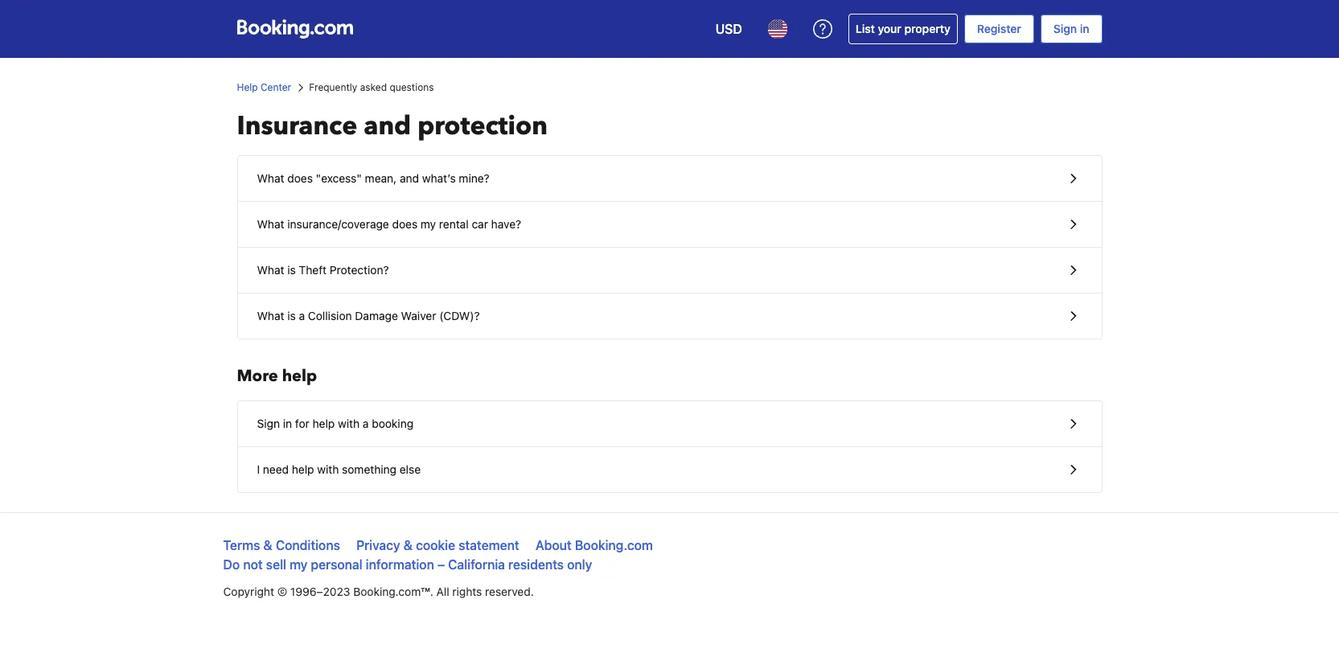 Task type: locate. For each thing, give the bounding box(es) containing it.
1 vertical spatial a
[[363, 417, 369, 430]]

more
[[237, 365, 278, 387]]

what left collision
[[257, 309, 284, 323]]

a left booking
[[363, 417, 369, 430]]

your
[[878, 22, 902, 35]]

theft
[[299, 263, 327, 277]]

2 what from the top
[[257, 217, 284, 231]]

–
[[438, 558, 445, 572]]

sign in for help with a booking button
[[238, 402, 1102, 447]]

and down asked
[[364, 109, 411, 144]]

"excess"
[[316, 171, 362, 185]]

0 vertical spatial my
[[421, 217, 436, 231]]

and inside button
[[400, 171, 419, 185]]

1 horizontal spatial my
[[421, 217, 436, 231]]

copyright © 1996–2023 booking.com™. all rights reserved.
[[223, 585, 534, 599]]

1 vertical spatial help
[[313, 417, 335, 430]]

is inside what is a collision damage waiver (cdw)? button
[[287, 309, 296, 323]]

3 what from the top
[[257, 263, 284, 277]]

0 horizontal spatial a
[[299, 309, 305, 323]]

1 vertical spatial sign
[[257, 417, 280, 430]]

is left collision
[[287, 309, 296, 323]]

in
[[1080, 22, 1090, 35], [283, 417, 292, 430]]

1 & from the left
[[264, 538, 273, 553]]

with left something
[[317, 463, 339, 476]]

mean,
[[365, 171, 397, 185]]

& up sell
[[264, 538, 273, 553]]

1 horizontal spatial does
[[392, 217, 418, 231]]

does left rental
[[392, 217, 418, 231]]

my down conditions
[[290, 558, 308, 572]]

1 vertical spatial in
[[283, 417, 292, 430]]

sign for sign in
[[1054, 22, 1077, 35]]

help right more
[[282, 365, 317, 387]]

what left insurance/coverage
[[257, 217, 284, 231]]

my inside the about booking.com do not sell my personal information – california residents only
[[290, 558, 308, 572]]

&
[[264, 538, 273, 553], [404, 538, 413, 553]]

0 vertical spatial with
[[338, 417, 360, 430]]

1 vertical spatial is
[[287, 309, 296, 323]]

what
[[257, 171, 284, 185], [257, 217, 284, 231], [257, 263, 284, 277], [257, 309, 284, 323]]

0 vertical spatial in
[[1080, 22, 1090, 35]]

what is a collision damage waiver (cdw)? button
[[238, 294, 1102, 339]]

0 vertical spatial and
[[364, 109, 411, 144]]

is left "theft"
[[287, 263, 296, 277]]

list your property link
[[849, 14, 958, 44]]

what left "theft"
[[257, 263, 284, 277]]

for
[[295, 417, 310, 430]]

a left collision
[[299, 309, 305, 323]]

help center button
[[237, 80, 291, 95]]

usd button
[[706, 10, 752, 48]]

2 is from the top
[[287, 309, 296, 323]]

0 horizontal spatial does
[[287, 171, 313, 185]]

is
[[287, 263, 296, 277], [287, 309, 296, 323]]

sign left for
[[257, 417, 280, 430]]

copyright
[[223, 585, 274, 599]]

terms
[[223, 538, 260, 553]]

frequently
[[309, 81, 358, 93]]

what for what insurance/coverage does my rental car have?
[[257, 217, 284, 231]]

is for theft
[[287, 263, 296, 277]]

help center
[[237, 81, 291, 93]]

terms & conditions
[[223, 538, 340, 553]]

sign
[[1054, 22, 1077, 35], [257, 417, 280, 430]]

mine?
[[459, 171, 490, 185]]

what inside 'button'
[[257, 217, 284, 231]]

protection
[[418, 109, 548, 144]]

i need help with something else
[[257, 463, 421, 476]]

does inside what does "excess" mean, and what's mine? button
[[287, 171, 313, 185]]

about booking.com link
[[536, 538, 653, 553]]

collision
[[308, 309, 352, 323]]

help
[[282, 365, 317, 387], [313, 417, 335, 430], [292, 463, 314, 476]]

1 what from the top
[[257, 171, 284, 185]]

2 & from the left
[[404, 538, 413, 553]]

with left booking
[[338, 417, 360, 430]]

in inside sign in link
[[1080, 22, 1090, 35]]

insurance/coverage
[[287, 217, 389, 231]]

1 horizontal spatial in
[[1080, 22, 1090, 35]]

residents
[[509, 558, 564, 572]]

what insurance/coverage does my rental car have? button
[[238, 202, 1102, 248]]

with inside button
[[338, 417, 360, 430]]

my left rental
[[421, 217, 436, 231]]

sign right register
[[1054, 22, 1077, 35]]

0 vertical spatial sign
[[1054, 22, 1077, 35]]

more help
[[237, 365, 317, 387]]

my
[[421, 217, 436, 231], [290, 558, 308, 572]]

terms & conditions link
[[223, 538, 340, 553]]

0 vertical spatial is
[[287, 263, 296, 277]]

a
[[299, 309, 305, 323], [363, 417, 369, 430]]

register link
[[965, 14, 1035, 43]]

statement
[[459, 538, 520, 553]]

1 vertical spatial my
[[290, 558, 308, 572]]

1 vertical spatial and
[[400, 171, 419, 185]]

california
[[448, 558, 505, 572]]

conditions
[[276, 538, 340, 553]]

property
[[905, 22, 951, 35]]

rights
[[453, 585, 482, 599]]

sign in for help with a booking
[[257, 417, 414, 430]]

asked
[[360, 81, 387, 93]]

with
[[338, 417, 360, 430], [317, 463, 339, 476]]

2 vertical spatial help
[[292, 463, 314, 476]]

& for terms
[[264, 538, 273, 553]]

protection?
[[330, 263, 389, 277]]

sign in link
[[1041, 14, 1103, 43]]

does inside what insurance/coverage does my rental car have? 'button'
[[392, 217, 418, 231]]

1 vertical spatial with
[[317, 463, 339, 476]]

what insurance/coverage does my rental car have?
[[257, 217, 521, 231]]

0 vertical spatial a
[[299, 309, 305, 323]]

0 horizontal spatial my
[[290, 558, 308, 572]]

0 horizontal spatial &
[[264, 538, 273, 553]]

1 horizontal spatial a
[[363, 417, 369, 430]]

4 what from the top
[[257, 309, 284, 323]]

what down insurance
[[257, 171, 284, 185]]

with inside button
[[317, 463, 339, 476]]

insurance
[[237, 109, 357, 144]]

0 horizontal spatial sign
[[257, 417, 280, 430]]

does
[[287, 171, 313, 185], [392, 217, 418, 231]]

in for sign in for help with a booking
[[283, 417, 292, 430]]

1 horizontal spatial &
[[404, 538, 413, 553]]

help right need
[[292, 463, 314, 476]]

1 is from the top
[[287, 263, 296, 277]]

help
[[237, 81, 258, 93]]

waiver
[[401, 309, 436, 323]]

reserved.
[[485, 585, 534, 599]]

1 horizontal spatial sign
[[1054, 22, 1077, 35]]

questions
[[390, 81, 434, 93]]

center
[[261, 81, 291, 93]]

& up do not sell my personal information – california residents only link
[[404, 538, 413, 553]]

1996–2023
[[290, 585, 350, 599]]

what for what is a collision damage waiver (cdw)?
[[257, 309, 284, 323]]

is inside the what is theft protection? button
[[287, 263, 296, 277]]

1 vertical spatial does
[[392, 217, 418, 231]]

my inside 'button'
[[421, 217, 436, 231]]

what does "excess" mean, and what's mine?
[[257, 171, 490, 185]]

sign in for help with a booking link
[[238, 402, 1102, 447]]

0 horizontal spatial in
[[283, 417, 292, 430]]

sign for sign in for help with a booking
[[257, 417, 280, 430]]

list your property
[[856, 22, 951, 35]]

sign inside button
[[257, 417, 280, 430]]

does left "excess"
[[287, 171, 313, 185]]

and right mean,
[[400, 171, 419, 185]]

in inside sign in for help with a booking link
[[283, 417, 292, 430]]

privacy
[[357, 538, 400, 553]]

what is a collision damage waiver (cdw)?
[[257, 309, 480, 323]]

and
[[364, 109, 411, 144], [400, 171, 419, 185]]

information
[[366, 558, 434, 572]]

have?
[[491, 217, 521, 231]]

0 vertical spatial does
[[287, 171, 313, 185]]

help right for
[[313, 417, 335, 430]]



Task type: vqa. For each thing, say whether or not it's contained in the screenshot.
Sign in's the Sign
yes



Task type: describe. For each thing, give the bounding box(es) containing it.
is for a
[[287, 309, 296, 323]]

all
[[437, 585, 450, 599]]

privacy & cookie statement link
[[357, 538, 520, 553]]

do
[[223, 558, 240, 572]]

insurance and protection
[[237, 109, 548, 144]]

sign in
[[1054, 22, 1090, 35]]

help inside button
[[313, 417, 335, 430]]

register
[[977, 22, 1022, 35]]

help inside button
[[292, 463, 314, 476]]

booking.com™.
[[353, 585, 434, 599]]

only
[[567, 558, 593, 572]]

in for sign in
[[1080, 22, 1090, 35]]

frequently asked questions
[[309, 81, 434, 93]]

list
[[856, 22, 875, 35]]

about booking.com do not sell my personal information – california residents only
[[223, 538, 653, 572]]

booking.com
[[575, 538, 653, 553]]

about
[[536, 538, 572, 553]]

personal
[[311, 558, 363, 572]]

privacy & cookie statement
[[357, 538, 520, 553]]

booking
[[372, 417, 414, 430]]

car
[[472, 217, 488, 231]]

what does "excess" mean, and what's mine? button
[[238, 156, 1102, 202]]

i
[[257, 463, 260, 476]]

what's
[[422, 171, 456, 185]]

a inside button
[[363, 417, 369, 430]]

do not sell my personal information – california residents only link
[[223, 558, 593, 572]]

what is theft protection?
[[257, 263, 389, 277]]

usd
[[716, 22, 743, 36]]

what for what does "excess" mean, and what's mine?
[[257, 171, 284, 185]]

damage
[[355, 309, 398, 323]]

rental
[[439, 217, 469, 231]]

what for what is theft protection?
[[257, 263, 284, 277]]

what is theft protection? button
[[238, 248, 1102, 294]]

not
[[243, 558, 263, 572]]

booking.com online hotel reservations image
[[237, 19, 353, 39]]

cookie
[[416, 538, 455, 553]]

0 vertical spatial help
[[282, 365, 317, 387]]

sell
[[266, 558, 286, 572]]

©
[[277, 585, 287, 599]]

something
[[342, 463, 397, 476]]

a inside button
[[299, 309, 305, 323]]

else
[[400, 463, 421, 476]]

(cdw)?
[[439, 309, 480, 323]]

need
[[263, 463, 289, 476]]

& for privacy
[[404, 538, 413, 553]]

i need help with something else button
[[238, 447, 1102, 492]]



